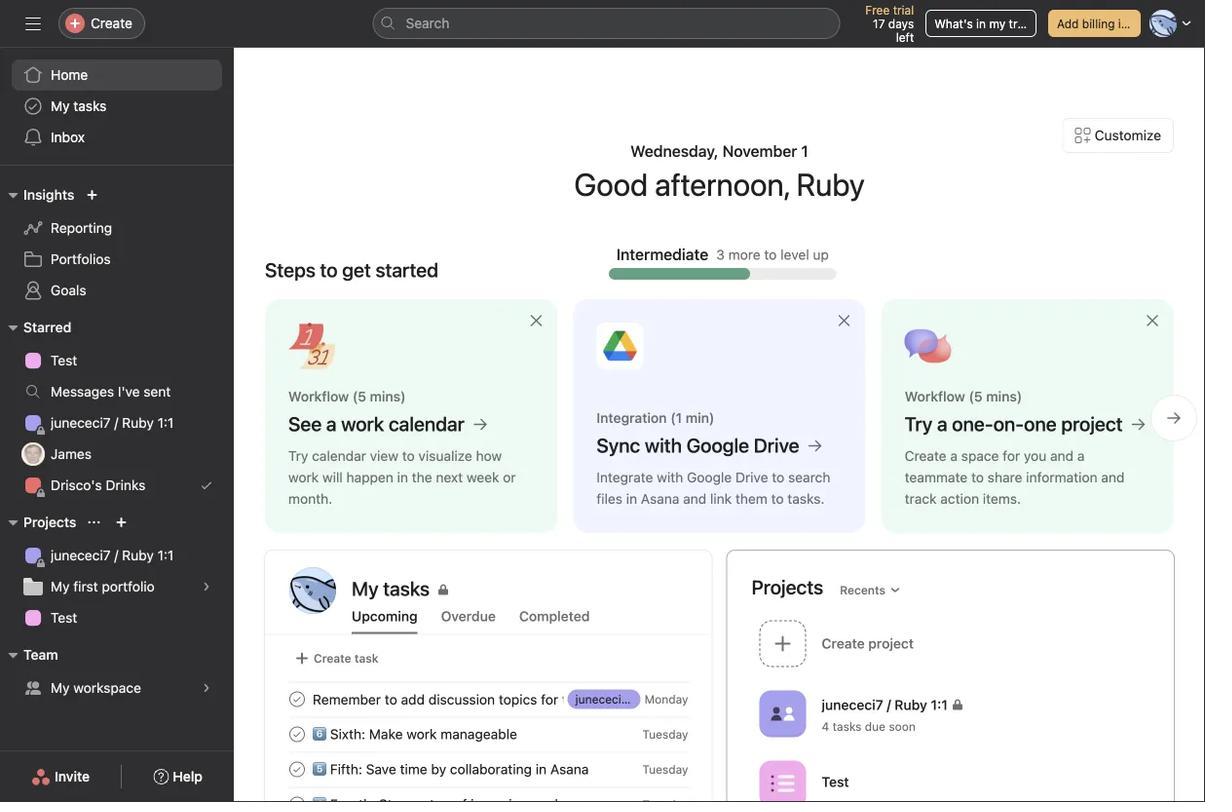Task type: describe. For each thing, give the bounding box(es) containing it.
4
[[822, 720, 830, 733]]

1 horizontal spatial the
[[562, 691, 583, 708]]

week
[[467, 469, 500, 485]]

global element
[[0, 48, 234, 165]]

files
[[597, 491, 623, 507]]

teams element
[[0, 638, 234, 708]]

portfolios link
[[12, 244, 222, 275]]

teammate
[[905, 469, 968, 485]]

3
[[717, 246, 725, 262]]

month.
[[289, 491, 333, 507]]

tasks for 4
[[833, 720, 862, 733]]

free trial 17 days left
[[866, 3, 915, 44]]

1 vertical spatial junececi7 / ruby 1:1 link
[[12, 540, 222, 571]]

messages i've sent link
[[12, 376, 222, 408]]

see details, my workspace image
[[201, 682, 213, 694]]

17
[[874, 17, 886, 30]]

messages i've sent
[[51, 384, 171, 400]]

/ inside starred "element"
[[114, 415, 118, 431]]

portfolios
[[51, 251, 111, 267]]

dismiss image for try a one-on-one project
[[1145, 313, 1161, 329]]

wednesday,
[[631, 142, 719, 160]]

test for test link to the middle
[[51, 610, 77, 626]]

insights
[[23, 187, 74, 203]]

dismiss image for see a work calendar
[[529, 313, 544, 329]]

see
[[289, 412, 322, 435]]

with for integrate
[[657, 469, 684, 485]]

task
[[355, 652, 379, 665]]

ruby inside projects element
[[122, 547, 154, 563]]

6️⃣ sixth: make work manageable
[[313, 726, 518, 742]]

meeting
[[617, 691, 668, 708]]

to inside the try calendar view to visualize how work will happen in the next week or month.
[[402, 448, 415, 464]]

steps
[[265, 258, 316, 281]]

hide sidebar image
[[25, 16, 41, 31]]

to left add
[[385, 691, 398, 708]]

by
[[431, 761, 447, 777]]

tuesday button for 5️⃣ fifth: save time by collaborating in asana
[[643, 763, 689, 776]]

november
[[723, 142, 798, 160]]

overdue button
[[441, 608, 496, 634]]

my tasks
[[51, 98, 107, 114]]

1
[[802, 142, 809, 160]]

see details, my first portfolio image
[[201, 581, 213, 593]]

level
[[781, 246, 810, 262]]

1 completed image from the top
[[286, 723, 309, 746]]

portfolio
[[102, 579, 155, 595]]

to right steps
[[320, 258, 338, 281]]

in inside the try calendar view to visualize how work will happen in the next week or month.
[[397, 469, 408, 485]]

share
[[988, 469, 1023, 485]]

try for try calendar view to visualize how work will happen in the next week or month.
[[289, 448, 308, 464]]

to left search
[[772, 469, 785, 485]]

2 vertical spatial test link
[[752, 755, 1151, 802]]

will
[[323, 469, 343, 485]]

0 horizontal spatial asana
[[551, 761, 589, 777]]

create for create a space for you and a teammate to share information and track action items.
[[905, 448, 947, 464]]

1 horizontal spatial and
[[1051, 448, 1074, 464]]

drive for sync with google drive
[[754, 434, 800, 457]]

test for the topmost test link
[[51, 352, 77, 369]]

customize button
[[1063, 118, 1175, 153]]

monday
[[645, 693, 689, 706]]

due
[[866, 720, 886, 733]]

how
[[476, 448, 502, 464]]

ja
[[27, 447, 40, 461]]

customize
[[1095, 127, 1162, 143]]

completed image for 5️⃣
[[286, 758, 309, 781]]

junececi7 inside starred "element"
[[51, 415, 111, 431]]

completed
[[520, 608, 590, 624]]

list image
[[772, 773, 795, 796]]

and inside integrate with google drive to search files in asana and link them to tasks.
[[684, 491, 707, 507]]

drisco's drinks
[[51, 477, 146, 493]]

home
[[51, 67, 88, 83]]

google for integrate
[[687, 469, 732, 485]]

happen
[[347, 469, 394, 485]]

create project
[[822, 636, 915, 652]]

junececi7 up 4 tasks due soon
[[822, 697, 884, 713]]

visualize
[[419, 448, 473, 464]]

space
[[962, 448, 1000, 464]]

6️⃣
[[313, 726, 327, 742]]

people image
[[772, 702, 795, 726]]

junececi7 / ruby 1:1 inside starred "element"
[[51, 415, 174, 431]]

add
[[401, 691, 425, 708]]

to inside intermediate 3 more to level up
[[765, 246, 777, 262]]

try calendar view to visualize how work will happen in the next week or month.
[[289, 448, 516, 507]]

workflow (5 mins) for work
[[289, 388, 406, 405]]

(5 mins) for work
[[353, 388, 406, 405]]

integrate
[[597, 469, 654, 485]]

afternoon,
[[655, 166, 790, 203]]

topics
[[499, 691, 538, 708]]

integration (1 min)
[[597, 410, 715, 426]]

what's in my trial? button
[[926, 10, 1037, 37]]

my for my tasks
[[51, 98, 70, 114]]

a for see
[[326, 412, 337, 435]]

home link
[[12, 59, 222, 91]]

one
[[1025, 412, 1057, 435]]

scroll card carousel right image
[[1167, 410, 1183, 426]]

goals
[[51, 282, 86, 298]]

wednesday, november 1 good afternoon, ruby
[[574, 142, 865, 203]]

view
[[370, 448, 399, 464]]

projects button
[[0, 511, 76, 534]]

integration
[[597, 410, 667, 426]]

1 vertical spatial test link
[[12, 602, 222, 634]]

them
[[736, 491, 768, 507]]

insights element
[[0, 177, 234, 310]]

projects element
[[0, 505, 234, 638]]

create for create task
[[314, 652, 352, 665]]

calendar inside the try calendar view to visualize how work will happen in the next week or month.
[[312, 448, 366, 464]]

create task button
[[290, 645, 384, 672]]

upcoming button
[[352, 608, 418, 634]]

4 tasks due soon
[[822, 720, 916, 733]]

1 vertical spatial for
[[541, 691, 559, 708]]

in inside "button"
[[977, 17, 987, 30]]

billing
[[1083, 17, 1116, 30]]

workflow for see
[[289, 388, 349, 405]]

you
[[1025, 448, 1047, 464]]

days
[[889, 17, 915, 30]]

in inside integrate with google drive to search files in asana and link them to tasks.
[[627, 491, 638, 507]]

more
[[729, 246, 761, 262]]

try for try a one-on-one project
[[905, 412, 933, 435]]

create for create
[[91, 15, 133, 31]]

link
[[711, 491, 732, 507]]

integrate with google drive to search files in asana and link them to tasks.
[[597, 469, 831, 507]]

starred
[[23, 319, 72, 335]]

sixth:
[[330, 726, 366, 742]]

1 horizontal spatial projects
[[752, 576, 824, 599]]

my workspace link
[[12, 673, 222, 704]]

my first portfolio link
[[12, 571, 222, 602]]

time
[[400, 761, 428, 777]]

0 vertical spatial test link
[[12, 345, 222, 376]]

help
[[173, 769, 203, 785]]

Completed checkbox
[[286, 723, 309, 746]]

action
[[941, 491, 980, 507]]

ra
[[303, 582, 323, 600]]

see a work calendar
[[289, 412, 465, 435]]



Task type: locate. For each thing, give the bounding box(es) containing it.
0 vertical spatial tasks
[[73, 98, 107, 114]]

create left task
[[314, 652, 352, 665]]

completed checkbox left 5️⃣
[[286, 758, 309, 781]]

0 vertical spatial work
[[341, 412, 384, 435]]

workflow up one-
[[905, 388, 966, 405]]

2 completed checkbox from the top
[[286, 758, 309, 781]]

completed image
[[286, 688, 309, 711], [286, 758, 309, 781]]

1 horizontal spatial workflow (5 mins)
[[905, 388, 1023, 405]]

tuesday button
[[643, 728, 689, 741], [643, 763, 689, 776]]

a right see
[[326, 412, 337, 435]]

create task
[[314, 652, 379, 665]]

0 horizontal spatial projects
[[23, 514, 76, 530]]

in right files
[[627, 491, 638, 507]]

dismiss image
[[529, 313, 544, 329], [837, 313, 853, 329], [1145, 313, 1161, 329]]

work down add
[[407, 726, 437, 742]]

0 horizontal spatial create
[[91, 15, 133, 31]]

junececi7 down messages
[[51, 415, 111, 431]]

2 vertical spatial test
[[822, 774, 850, 790]]

project
[[1062, 412, 1124, 435]]

2 completed image from the top
[[286, 793, 309, 802]]

0 horizontal spatial workflow (5 mins)
[[289, 388, 406, 405]]

tuesday button for 6️⃣ sixth: make work manageable
[[643, 728, 689, 741]]

overdue
[[441, 608, 496, 624]]

ruby inside starred "element"
[[122, 415, 154, 431]]

3 my from the top
[[51, 680, 70, 696]]

junececi7 left monday button
[[576, 693, 628, 706]]

0 vertical spatial my
[[51, 98, 70, 114]]

show options, current sort, top image
[[88, 517, 100, 528]]

2 vertical spatial junececi7 / ruby 1:1 link
[[568, 690, 684, 709]]

1 vertical spatial drive
[[736, 469, 769, 485]]

Completed checkbox
[[286, 688, 309, 711], [286, 758, 309, 781], [286, 793, 309, 802]]

0 horizontal spatial tasks
[[73, 98, 107, 114]]

1 vertical spatial work
[[289, 469, 319, 485]]

3 dismiss image from the left
[[1145, 313, 1161, 329]]

create up home link
[[91, 15, 133, 31]]

trial
[[894, 3, 915, 17]]

one-
[[953, 412, 994, 435]]

5️⃣ fifth: save time by collaborating in asana
[[313, 761, 589, 777]]

2 workflow from the left
[[905, 388, 966, 405]]

add billing info button
[[1049, 10, 1142, 37]]

junececi7 inside projects element
[[51, 547, 111, 563]]

0 vertical spatial projects
[[23, 514, 76, 530]]

1 vertical spatial the
[[562, 691, 583, 708]]

2 tuesday button from the top
[[643, 763, 689, 776]]

my up inbox
[[51, 98, 70, 114]]

starred button
[[0, 316, 72, 339]]

1:1 up my first portfolio link
[[158, 547, 174, 563]]

test link down 'portfolio'
[[12, 602, 222, 634]]

0 vertical spatial drive
[[754, 434, 800, 457]]

completed image up completed checkbox
[[286, 688, 309, 711]]

2 vertical spatial work
[[407, 726, 437, 742]]

my inside my tasks link
[[51, 98, 70, 114]]

workflow (5 mins) up see a work calendar
[[289, 388, 406, 405]]

test up messages
[[51, 352, 77, 369]]

1 horizontal spatial workflow
[[905, 388, 966, 405]]

0 horizontal spatial the
[[412, 469, 432, 485]]

the right topics
[[562, 691, 583, 708]]

2 vertical spatial create
[[314, 652, 352, 665]]

completed checkbox for remember
[[286, 688, 309, 711]]

1:1 down sent
[[158, 415, 174, 431]]

/
[[114, 415, 118, 431], [114, 547, 118, 563], [632, 693, 635, 706], [887, 697, 892, 713]]

a
[[326, 412, 337, 435], [938, 412, 948, 435], [951, 448, 958, 464], [1078, 448, 1085, 464]]

1 vertical spatial completed image
[[286, 793, 309, 802]]

0 vertical spatial tuesday button
[[643, 728, 689, 741]]

/ up soon
[[887, 697, 892, 713]]

1 vertical spatial google
[[687, 469, 732, 485]]

(5 mins) up see a work calendar
[[353, 388, 406, 405]]

try a one-on-one project
[[905, 412, 1124, 435]]

1 horizontal spatial next
[[586, 691, 613, 708]]

drive for integrate with google drive to search files in asana and link them to tasks.
[[736, 469, 769, 485]]

0 vertical spatial next
[[436, 469, 463, 485]]

2 horizontal spatial dismiss image
[[1145, 313, 1161, 329]]

2 my from the top
[[51, 579, 70, 595]]

up
[[813, 246, 830, 262]]

tasks.
[[788, 491, 825, 507]]

left
[[897, 30, 915, 44]]

junececi7 up first
[[51, 547, 111, 563]]

/ up my first portfolio link
[[114, 547, 118, 563]]

(5 mins) up on-
[[969, 388, 1023, 405]]

recents button
[[832, 577, 910, 604]]

what's in my trial?
[[935, 17, 1037, 30]]

1 vertical spatial next
[[586, 691, 613, 708]]

create up teammate on the bottom right
[[905, 448, 947, 464]]

with down the sync with google drive
[[657, 469, 684, 485]]

starred element
[[0, 310, 234, 505]]

1:1 inside projects element
[[158, 547, 174, 563]]

0 vertical spatial completed checkbox
[[286, 688, 309, 711]]

(5 mins)
[[353, 388, 406, 405], [969, 388, 1023, 405]]

drive up search
[[754, 434, 800, 457]]

0 vertical spatial the
[[412, 469, 432, 485]]

completed image left 5️⃣
[[286, 758, 309, 781]]

0 vertical spatial tuesday
[[643, 728, 689, 741]]

work up view
[[341, 412, 384, 435]]

completed image for remember
[[286, 688, 309, 711]]

0 vertical spatial try
[[905, 412, 933, 435]]

with for sync
[[645, 434, 682, 457]]

team button
[[0, 643, 58, 667]]

items.
[[983, 491, 1022, 507]]

workflow
[[289, 388, 349, 405], [905, 388, 966, 405]]

1 (5 mins) from the left
[[353, 388, 406, 405]]

1 horizontal spatial calendar
[[389, 412, 465, 435]]

0 horizontal spatial dismiss image
[[529, 313, 544, 329]]

to inside "create a space for you and a teammate to share information and track action items."
[[972, 469, 985, 485]]

my inside my workspace "link"
[[51, 680, 70, 696]]

trial?
[[1010, 17, 1037, 30]]

2 vertical spatial my
[[51, 680, 70, 696]]

1 vertical spatial tuesday button
[[643, 763, 689, 776]]

tuesday for 5️⃣ fifth: save time by collaborating in asana
[[643, 763, 689, 776]]

workflow (5 mins)
[[289, 388, 406, 405], [905, 388, 1023, 405]]

my
[[51, 98, 70, 114], [51, 579, 70, 595], [51, 680, 70, 696]]

my left first
[[51, 579, 70, 595]]

tasks
[[73, 98, 107, 114], [833, 720, 862, 733]]

0 horizontal spatial workflow
[[289, 388, 349, 405]]

completed checkbox up completed checkbox
[[286, 688, 309, 711]]

workflow (5 mins) for one-
[[905, 388, 1023, 405]]

1 workflow (5 mins) from the left
[[289, 388, 406, 405]]

workflow up see
[[289, 388, 349, 405]]

tasks down home
[[73, 98, 107, 114]]

sent
[[144, 384, 171, 400]]

sync
[[597, 434, 641, 457]]

2 vertical spatial completed checkbox
[[286, 793, 309, 802]]

the inside the try calendar view to visualize how work will happen in the next week or month.
[[412, 469, 432, 485]]

a for try
[[938, 412, 948, 435]]

completed button
[[520, 608, 590, 634]]

manageable
[[441, 726, 518, 742]]

projects left "show options, current sort, top" image
[[23, 514, 76, 530]]

junececi7 / ruby 1:1 link
[[12, 408, 222, 439], [12, 540, 222, 571], [568, 690, 684, 709]]

2 vertical spatial and
[[684, 491, 707, 507]]

ruby inside wednesday, november 1 good afternoon, ruby
[[797, 166, 865, 203]]

1 vertical spatial asana
[[551, 761, 589, 777]]

with inside integrate with google drive to search files in asana and link them to tasks.
[[657, 469, 684, 485]]

completed image left 6️⃣
[[286, 723, 309, 746]]

dismiss image for sync with google drive
[[837, 313, 853, 329]]

tuesday for 6️⃣ sixth: make work manageable
[[643, 728, 689, 741]]

1 horizontal spatial tasks
[[833, 720, 862, 733]]

tasks right "4"
[[833, 720, 862, 733]]

0 horizontal spatial work
[[289, 469, 319, 485]]

test
[[51, 352, 77, 369], [51, 610, 77, 626], [822, 774, 850, 790]]

0 vertical spatial and
[[1051, 448, 1074, 464]]

1 vertical spatial create
[[905, 448, 947, 464]]

0 vertical spatial google
[[687, 434, 750, 457]]

or
[[503, 469, 516, 485]]

for inside "create a space for you and a teammate to share information and track action items."
[[1003, 448, 1021, 464]]

0 vertical spatial completed image
[[286, 688, 309, 711]]

monday button
[[645, 693, 689, 706]]

1 my from the top
[[51, 98, 70, 114]]

steps to get started
[[265, 258, 439, 281]]

my tasks link
[[352, 575, 688, 603]]

ruby
[[797, 166, 865, 203], [122, 415, 154, 431], [122, 547, 154, 563], [639, 693, 666, 706], [895, 697, 928, 713]]

workflow for try
[[905, 388, 966, 405]]

asana inside integrate with google drive to search files in asana and link them to tasks.
[[641, 491, 680, 507]]

my for my workspace
[[51, 680, 70, 696]]

1 horizontal spatial (5 mins)
[[969, 388, 1023, 405]]

with down integration (1 min)
[[645, 434, 682, 457]]

1 vertical spatial with
[[657, 469, 684, 485]]

my workspace
[[51, 680, 141, 696]]

drisco's drinks link
[[12, 470, 222, 501]]

my inside my first portfolio link
[[51, 579, 70, 595]]

junececi7 / ruby 1:1
[[51, 415, 174, 431], [51, 547, 174, 563], [576, 693, 684, 706], [822, 697, 948, 713]]

in left my
[[977, 17, 987, 30]]

1 tuesday button from the top
[[643, 728, 689, 741]]

free
[[866, 3, 890, 17]]

drive up them
[[736, 469, 769, 485]]

drive inside integrate with google drive to search files in asana and link them to tasks.
[[736, 469, 769, 485]]

add billing info
[[1058, 17, 1140, 30]]

test inside projects element
[[51, 610, 77, 626]]

test inside starred "element"
[[51, 352, 77, 369]]

0 horizontal spatial for
[[541, 691, 559, 708]]

projects left recents
[[752, 576, 824, 599]]

next down visualize at the left bottom of the page
[[436, 469, 463, 485]]

new image
[[86, 189, 98, 201]]

1 vertical spatial and
[[1102, 469, 1125, 485]]

in down view
[[397, 469, 408, 485]]

1 tuesday from the top
[[643, 728, 689, 741]]

2 tuesday from the top
[[643, 763, 689, 776]]

create inside "create a space for you and a teammate to share information and track action items."
[[905, 448, 947, 464]]

test link up 'messages i've sent'
[[12, 345, 222, 376]]

create inside popup button
[[91, 15, 133, 31]]

1:1 down create project link
[[931, 697, 948, 713]]

test right list icon
[[822, 774, 850, 790]]

to down space
[[972, 469, 985, 485]]

0 vertical spatial calendar
[[389, 412, 465, 435]]

my
[[990, 17, 1006, 30]]

to right view
[[402, 448, 415, 464]]

and right information
[[1102, 469, 1125, 485]]

0 horizontal spatial try
[[289, 448, 308, 464]]

create inside button
[[314, 652, 352, 665]]

1 workflow from the left
[[289, 388, 349, 405]]

1 horizontal spatial asana
[[641, 491, 680, 507]]

2 horizontal spatial work
[[407, 726, 437, 742]]

google up link
[[687, 469, 732, 485]]

inbox link
[[12, 122, 222, 153]]

0 vertical spatial junececi7 / ruby 1:1 link
[[12, 408, 222, 439]]

0 vertical spatial create
[[91, 15, 133, 31]]

/ left monday button
[[632, 693, 635, 706]]

completed image
[[286, 723, 309, 746], [286, 793, 309, 802]]

try down see
[[289, 448, 308, 464]]

collaborating
[[450, 761, 532, 777]]

1 horizontal spatial dismiss image
[[837, 313, 853, 329]]

1 horizontal spatial try
[[905, 412, 933, 435]]

0 vertical spatial with
[[645, 434, 682, 457]]

0 horizontal spatial next
[[436, 469, 463, 485]]

search button
[[373, 8, 841, 39]]

1 vertical spatial try
[[289, 448, 308, 464]]

and up information
[[1051, 448, 1074, 464]]

google down (1 min) at the bottom
[[687, 434, 750, 457]]

0 vertical spatial test
[[51, 352, 77, 369]]

3 completed checkbox from the top
[[286, 793, 309, 802]]

1 vertical spatial my
[[51, 579, 70, 595]]

1 completed checkbox from the top
[[286, 688, 309, 711]]

test link down soon
[[752, 755, 1151, 802]]

junececi7 / ruby 1:1 link inside starred "element"
[[12, 408, 222, 439]]

1 vertical spatial completed checkbox
[[286, 758, 309, 781]]

team
[[23, 647, 58, 663]]

junececi7 / ruby 1:1 inside projects element
[[51, 547, 174, 563]]

asana right the collaborating
[[551, 761, 589, 777]]

a up information
[[1078, 448, 1085, 464]]

2 workflow (5 mins) from the left
[[905, 388, 1023, 405]]

drinks
[[106, 477, 146, 493]]

(5 mins) for one-
[[969, 388, 1023, 405]]

next inside the try calendar view to visualize how work will happen in the next week or month.
[[436, 469, 463, 485]]

test down first
[[51, 610, 77, 626]]

my tasks
[[352, 577, 430, 600]]

junececi7
[[51, 415, 111, 431], [51, 547, 111, 563], [576, 693, 628, 706], [822, 697, 884, 713]]

1 vertical spatial tasks
[[833, 720, 862, 733]]

completed checkbox for 5️⃣
[[286, 758, 309, 781]]

workflow (5 mins) up one-
[[905, 388, 1023, 405]]

0 vertical spatial completed image
[[286, 723, 309, 746]]

2 horizontal spatial and
[[1102, 469, 1125, 485]]

/ inside projects element
[[114, 547, 118, 563]]

a left one-
[[938, 412, 948, 435]]

the down visualize at the left bottom of the page
[[412, 469, 432, 485]]

new project or portfolio image
[[115, 517, 127, 528]]

search list box
[[373, 8, 841, 39]]

0 vertical spatial asana
[[641, 491, 680, 507]]

my tasks link
[[12, 91, 222, 122]]

for right topics
[[541, 691, 559, 708]]

1 dismiss image from the left
[[529, 313, 544, 329]]

work
[[341, 412, 384, 435], [289, 469, 319, 485], [407, 726, 437, 742]]

work inside the try calendar view to visualize how work will happen in the next week or month.
[[289, 469, 319, 485]]

google for sync
[[687, 434, 750, 457]]

1:1 inside starred "element"
[[158, 415, 174, 431]]

for up 'share'
[[1003, 448, 1021, 464]]

to right them
[[772, 491, 784, 507]]

1 horizontal spatial for
[[1003, 448, 1021, 464]]

calendar up visualize at the left bottom of the page
[[389, 412, 465, 435]]

google inside integrate with google drive to search files in asana and link them to tasks.
[[687, 469, 732, 485]]

1 vertical spatial test
[[51, 610, 77, 626]]

recents
[[841, 583, 886, 597]]

1 vertical spatial tuesday
[[643, 763, 689, 776]]

tasks inside global element
[[73, 98, 107, 114]]

0 vertical spatial for
[[1003, 448, 1021, 464]]

tasks for my
[[73, 98, 107, 114]]

inbox
[[51, 129, 85, 145]]

drive
[[754, 434, 800, 457], [736, 469, 769, 485]]

work up month.
[[289, 469, 319, 485]]

calendar up will
[[312, 448, 366, 464]]

completed image down completed checkbox
[[286, 793, 309, 802]]

1 vertical spatial projects
[[752, 576, 824, 599]]

2 horizontal spatial create
[[905, 448, 947, 464]]

workspace
[[73, 680, 141, 696]]

my for my first portfolio
[[51, 579, 70, 595]]

invite
[[55, 769, 90, 785]]

1 vertical spatial completed image
[[286, 758, 309, 781]]

next left meeting
[[586, 691, 613, 708]]

2 (5 mins) from the left
[[969, 388, 1023, 405]]

asana down integrate
[[641, 491, 680, 507]]

try inside the try calendar view to visualize how work will happen in the next week or month.
[[289, 448, 308, 464]]

2 dismiss image from the left
[[837, 313, 853, 329]]

1 completed image from the top
[[286, 688, 309, 711]]

first
[[73, 579, 98, 595]]

0 horizontal spatial calendar
[[312, 448, 366, 464]]

reporting
[[51, 220, 112, 236]]

/ down the messages i've sent link
[[114, 415, 118, 431]]

0 horizontal spatial and
[[684, 491, 707, 507]]

1 horizontal spatial work
[[341, 412, 384, 435]]

try left one-
[[905, 412, 933, 435]]

a for create
[[951, 448, 958, 464]]

my down team
[[51, 680, 70, 696]]

to left level
[[765, 246, 777, 262]]

my first portfolio
[[51, 579, 155, 595]]

1 horizontal spatial create
[[314, 652, 352, 665]]

completed checkbox down completed checkbox
[[286, 793, 309, 802]]

and left link
[[684, 491, 707, 507]]

1:1 right meeting
[[670, 693, 684, 706]]

on-
[[994, 412, 1025, 435]]

1 vertical spatial calendar
[[312, 448, 366, 464]]

test link
[[12, 345, 222, 376], [12, 602, 222, 634], [752, 755, 1151, 802]]

0 horizontal spatial (5 mins)
[[353, 388, 406, 405]]

projects inside projects dropdown button
[[23, 514, 76, 530]]

in right the collaborating
[[536, 761, 547, 777]]

soon
[[889, 720, 916, 733]]

ra button
[[290, 567, 336, 614]]

info
[[1119, 17, 1140, 30]]

a left space
[[951, 448, 958, 464]]

2 completed image from the top
[[286, 758, 309, 781]]

search
[[406, 15, 450, 31]]



Task type: vqa. For each thing, say whether or not it's contained in the screenshot.
2nd Workflow from left
yes



